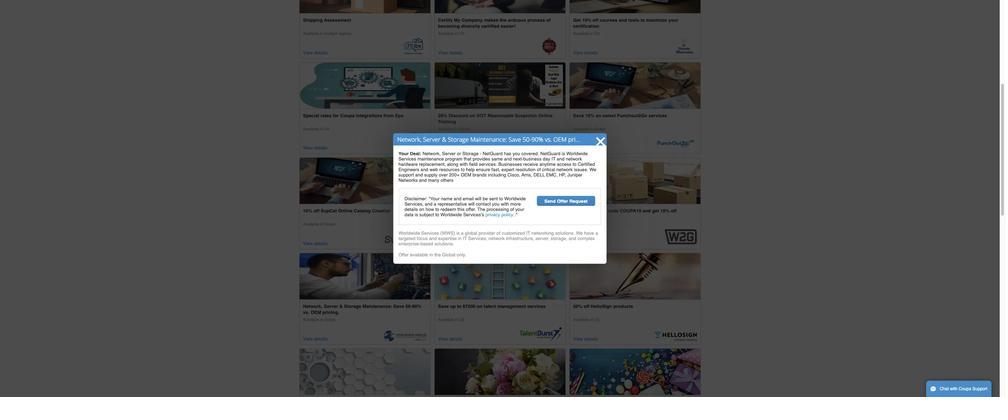 Task type: vqa. For each thing, say whether or not it's contained in the screenshot.


Task type: locate. For each thing, give the bounding box(es) containing it.
network, inside network, server or storage - netguard has you covered. netguard is worldwide services maintenance program that provides same and next-business day it and network hardware replacement, along with field services. businesses receive anytime access to certified engineers and web resources to help ensure fast, expert resolution of critical network issues. we support and supply over 200+ oem brands including cisco, arris, dell emc, hp, juniper networks and many others
[[423, 151, 441, 156]]

services,
[[405, 202, 424, 207], [469, 236, 488, 241]]

based
[[421, 241, 434, 247]]

1 horizontal spatial maintenance:
[[471, 135, 507, 144]]

network, inside network, server & storage maintenance: save 50-90% vs. oem pricing. available in global
[[303, 304, 323, 309]]

the up the easier!
[[500, 17, 507, 23]]

10% off supcat online catalog creation
[[303, 209, 391, 214]]

0 vertical spatial is
[[562, 151, 566, 156]]

punchout2go image
[[570, 62, 701, 109], [655, 138, 697, 151]]

1 vertical spatial eps image
[[398, 133, 427, 151]]

0 vertical spatial storage
[[448, 135, 469, 144]]

of inside the certify my company makes the arduous process of becoming diversity certified easier! available in us
[[547, 17, 551, 23]]

discount
[[449, 113, 469, 118]]

0 vertical spatial myca learning image
[[435, 62, 566, 109]]

your right policy
[[516, 207, 525, 212]]

services
[[649, 113, 668, 118], [528, 304, 546, 309]]

your
[[669, 17, 679, 23], [516, 207, 525, 212]]

along
[[447, 162, 459, 167]]

your
[[399, 151, 409, 156]]

0 vertical spatial up
[[450, 209, 456, 214]]

0 horizontal spatial services
[[528, 304, 546, 309]]

anytime
[[540, 162, 556, 167]]

resources
[[440, 167, 460, 172]]

available in us down special on the top left of the page
[[303, 127, 330, 131]]

services right punchout2go
[[649, 113, 668, 118]]

maintenance:
[[471, 135, 507, 144], [363, 304, 392, 309]]

0 horizontal spatial netguard
[[483, 151, 503, 156]]

special
[[303, 113, 319, 118]]

your right the maximize
[[669, 17, 679, 23]]

available in us for special rates for coupa integrations from eps
[[303, 127, 330, 131]]

1 horizontal spatial you
[[513, 151, 521, 156]]

0 horizontal spatial network,
[[303, 304, 323, 309]]

global
[[459, 127, 471, 131], [595, 127, 606, 131], [324, 222, 336, 227], [442, 252, 456, 258], [324, 318, 336, 323]]

maintenance
[[418, 156, 444, 162]]

0 vertical spatial network,
[[398, 135, 422, 144]]

the right available
[[435, 252, 441, 258]]

1 vertical spatial maintenance:
[[363, 304, 392, 309]]

us for special rates for coupa integrations from eps
[[324, 127, 330, 131]]

we inside 'worldwide services (wws) is a global provider of customized it networking solutions. we have a targeted focus and expertise in it services, network infrastructure, server, storage, and complex enterprise-based solutions.'
[[576, 231, 583, 236]]

with inside network, server or storage - netguard has you covered. netguard is worldwide services maintenance program that provides same and next-business day it and network hardware replacement, along with field services. businesses receive anytime access to certified engineers and web resources to help ensure fast, expert resolution of critical network issues. we support and supply over 200+ oem brands including cisco, arris, dell emc, hp, juniper networks and many others
[[460, 162, 468, 167]]

view
[[303, 50, 313, 55], [438, 50, 448, 55], [574, 50, 583, 55], [303, 146, 313, 151], [438, 146, 448, 151], [574, 146, 583, 151], [303, 241, 313, 246], [438, 241, 448, 246], [574, 241, 583, 246], [303, 337, 313, 342], [438, 337, 448, 342], [574, 337, 583, 342]]

2 vertical spatial oem
[[311, 310, 321, 315]]

online right the suspicion
[[539, 113, 553, 118]]

0 vertical spatial you
[[513, 151, 521, 156]]

20% left hellosign
[[574, 304, 583, 309]]

0 vertical spatial 50-
[[523, 135, 532, 144]]

we left have
[[576, 231, 583, 236]]

worldwide up enterprise-
[[399, 231, 420, 236]]

90% for network, server & storage maintenance: save 50-90% vs. oem pricing.
[[532, 135, 544, 144]]

1 horizontal spatial 20%
[[574, 304, 583, 309]]

0 horizontal spatial services,
[[405, 202, 424, 207]]

2 up from the top
[[450, 304, 456, 309]]

0 horizontal spatial vs.
[[303, 310, 310, 315]]

0 vertical spatial services
[[399, 156, 417, 162]]

is
[[562, 151, 566, 156], [415, 212, 418, 218], [457, 231, 460, 236]]

storage inside network, server & storage maintenance: save 50-90% vs. oem pricing. available in global
[[344, 304, 362, 309]]

on left talent
[[477, 304, 483, 309]]

50- for network, server & storage maintenance: save 50-90% vs. oem pricing. available in global
[[406, 304, 412, 309]]

1 vertical spatial pricing.
[[323, 310, 339, 315]]

suspicion
[[515, 113, 537, 118]]

1-800 flowers image
[[435, 349, 566, 395]]

is inside network, server or storage - netguard has you covered. netguard is worldwide services maintenance program that provides same and next-business day it and network hardware replacement, along with field services. businesses receive anytime access to certified engineers and web resources to help ensure fast, expert resolution of critical network issues. we support and supply over 200+ oem brands including cisco, arris, dell emc, hp, juniper networks and many others
[[562, 151, 566, 156]]

2 vertical spatial with
[[951, 387, 958, 392]]

you inside the disclaimer: "your name and email will be sent to worldwide services, and a representative will contact you with more details on how to redeem this offer. the processing of your data is subject to worldwide services's
[[492, 202, 500, 207]]

coupa10
[[620, 209, 642, 214]]

supcat services image up the catalog
[[300, 158, 431, 204]]

50- inside "dialog"
[[523, 135, 532, 144]]

pricing. inside network, server & storage maintenance: save 50-90% vs. oem pricing. available in global
[[323, 310, 339, 315]]

integrations
[[356, 113, 383, 118]]

services
[[399, 156, 417, 162], [422, 231, 439, 236]]

20% inside 20% discount on dot reasonable suspicion online training available in global
[[438, 113, 448, 118]]

off up certification at right
[[593, 17, 599, 23]]

is up access
[[562, 151, 566, 156]]

with left more
[[501, 202, 509, 207]]

&
[[442, 135, 447, 144], [340, 304, 343, 309]]

1 vertical spatial 50-
[[406, 304, 412, 309]]

to inside get 10% off courses and tools to maximize your certification available in us
[[641, 17, 645, 23]]

of left critical at the top of the page
[[537, 167, 541, 172]]

on left how
[[419, 207, 425, 212]]

2 vertical spatial is
[[457, 231, 460, 236]]

1 horizontal spatial available in global
[[574, 127, 606, 131]]

is right (wws) at left
[[457, 231, 460, 236]]

of inside the disclaimer: "your name and email will be sent to worldwide services, and a representative will contact you with more details on how to redeem this offer. the processing of your data is subject to worldwide services's
[[511, 207, 514, 212]]

& for network, server & storage maintenance: save 50-90% vs. oem pricing.
[[442, 135, 447, 144]]

with inside the disclaimer: "your name and email will be sent to worldwide services, and a representative will contact you with more details on how to redeem this offer. the processing of your data is subject to worldwide services's
[[501, 202, 509, 207]]

server inside network, server or storage - netguard has you covered. netguard is worldwide services maintenance program that provides same and next-business day it and network hardware replacement, along with field services. businesses receive anytime access to certified engineers and web resources to help ensure fast, expert resolution of critical network issues. we support and supply over 200+ oem brands including cisco, arris, dell emc, hp, juniper networks and many others
[[442, 151, 456, 156]]

1 vertical spatial diversity masterminds image
[[676, 37, 694, 55]]

1 vertical spatial hellosign image
[[655, 332, 697, 342]]

close image
[[596, 136, 607, 148]]

& inside network, server & storage maintenance: save 50-90% vs. oem pricing. available in global
[[340, 304, 343, 309]]

us down $7500
[[459, 318, 465, 323]]

of left the ."
[[511, 207, 514, 212]]

1 vertical spatial ware2go image
[[665, 228, 697, 246]]

supcat services image
[[300, 158, 431, 204], [384, 236, 427, 246]]

save
[[574, 113, 584, 118], [509, 135, 522, 144], [438, 209, 449, 214], [394, 304, 404, 309], [438, 304, 449, 309]]

to
[[641, 17, 645, 23], [573, 162, 577, 167], [461, 167, 465, 172], [500, 196, 503, 202], [436, 207, 440, 212], [457, 209, 462, 214], [436, 212, 440, 218], [457, 304, 462, 309]]

oem inside network, server or storage - netguard has you covered. netguard is worldwide services maintenance program that provides same and next-business day it and network hardware replacement, along with field services. businesses receive anytime access to certified engineers and web resources to help ensure fast, expert resolution of critical network issues. we support and supply over 200+ oem brands including cisco, arris, dell emc, hp, juniper networks and many others
[[461, 172, 472, 178]]

with left field
[[460, 162, 468, 167]]

0 horizontal spatial solutions.
[[435, 241, 454, 247]]

be
[[483, 196, 488, 202]]

arris,
[[522, 172, 533, 178]]

eps image
[[300, 62, 431, 109], [398, 133, 427, 151]]

90% inside "dialog"
[[532, 135, 544, 144]]

your inside get 10% off courses and tools to maximize your certification available in us
[[669, 17, 679, 23]]

maintenance: inside network, server & storage maintenance: save 50-90% vs. oem pricing. available in global
[[363, 304, 392, 309]]

0 horizontal spatial the
[[435, 252, 441, 258]]

maintenance: inside network, server & storage maintenance: save 50-90% vs. oem pricing. "dialog"
[[471, 135, 507, 144]]

up for 46%
[[450, 209, 456, 214]]

eps image up integrations in the top of the page
[[300, 62, 431, 109]]

fast,
[[492, 167, 501, 172]]

a right have
[[596, 231, 598, 236]]

offer right send
[[557, 199, 569, 204]]

targeted
[[399, 236, 416, 241]]

0 horizontal spatial oem
[[311, 310, 321, 315]]

2 horizontal spatial oem
[[554, 135, 567, 144]]

available in us
[[303, 127, 330, 131], [438, 222, 465, 227], [574, 222, 600, 227], [438, 318, 465, 323], [574, 318, 600, 323]]

of right process
[[547, 17, 551, 23]]

1 vertical spatial services
[[422, 231, 439, 236]]

solutions. down (wws) at left
[[435, 241, 454, 247]]

0 vertical spatial the
[[500, 17, 507, 23]]

50- inside network, server & storage maintenance: save 50-90% vs. oem pricing. available in global
[[406, 304, 412, 309]]

1 horizontal spatial coupa
[[960, 387, 972, 392]]

policy
[[502, 212, 514, 218]]

1 vertical spatial with
[[501, 202, 509, 207]]

available inside get 10% off courses and tools to maximize your certification available in us
[[574, 31, 589, 36]]

it right day
[[552, 156, 556, 162]]

0 vertical spatial oem
[[554, 135, 567, 144]]

worldwide up the ."
[[505, 196, 526, 202]]

and left tools
[[619, 17, 628, 23]]

2 vertical spatial server
[[324, 304, 338, 309]]

worldwide services image
[[300, 254, 431, 300], [384, 331, 427, 342]]

company
[[462, 17, 483, 23]]

20% for 20% discount on dot reasonable suspicion online training available in global
[[438, 113, 448, 118]]

network left infrastructure,
[[489, 236, 505, 241]]

supcat services image up available
[[384, 236, 427, 246]]

available inside network, server & storage maintenance: save 50-90% vs. oem pricing. available in global
[[303, 318, 319, 323]]

server for network, server & storage maintenance: save 50-90% vs. oem pricing. available in global
[[324, 304, 338, 309]]

& inside "dialog"
[[442, 135, 447, 144]]

0 vertical spatial online
[[539, 113, 553, 118]]

us down hellosign
[[595, 318, 600, 323]]

1 vertical spatial coupa
[[960, 387, 972, 392]]

0 vertical spatial 90%
[[532, 135, 544, 144]]

a left name
[[434, 202, 437, 207]]

myca learning image
[[435, 62, 566, 109], [519, 143, 562, 151]]

1 vertical spatial oem
[[461, 172, 472, 178]]

available in us for mention promo code coupa10 and get 10% off
[[574, 222, 600, 227]]

oem inside network, server & storage maintenance: save 50-90% vs. oem pricing. available in global
[[311, 310, 321, 315]]

1 vertical spatial 90%
[[412, 304, 422, 309]]

services up based
[[422, 231, 439, 236]]

1 vertical spatial offer
[[399, 252, 409, 258]]

2 vertical spatial storage
[[344, 304, 362, 309]]

diversity masterminds image
[[570, 0, 701, 13], [676, 37, 694, 55]]

2 horizontal spatial server
[[442, 151, 456, 156]]

& for network, server & storage maintenance: save 50-90% vs. oem pricing. available in global
[[340, 304, 343, 309]]

misumi image
[[300, 349, 431, 395]]

20% off hellosign products
[[574, 304, 634, 309]]

0 vertical spatial coupa
[[340, 113, 355, 118]]

1 vertical spatial up
[[450, 304, 456, 309]]

ups image
[[435, 158, 566, 204], [542, 228, 558, 246]]

0 horizontal spatial your
[[516, 207, 525, 212]]

1 horizontal spatial server
[[423, 135, 441, 144]]

maintenance: for network, server & storage maintenance: save 50-90% vs. oem pricing.
[[471, 135, 507, 144]]

1 horizontal spatial netguard
[[541, 151, 561, 156]]

0 vertical spatial pricing.
[[569, 135, 588, 144]]

1 vertical spatial ups image
[[542, 228, 558, 246]]

offer inside send offer request button
[[557, 199, 569, 204]]

with
[[460, 162, 468, 167], [501, 202, 509, 207], [951, 387, 958, 392]]

including
[[488, 172, 507, 178]]

us up have
[[595, 222, 600, 227]]

20%
[[438, 113, 448, 118], [574, 304, 583, 309]]

networking
[[532, 231, 554, 236]]

of right provider
[[497, 231, 501, 236]]

and left get
[[643, 209, 651, 214]]

available in us down hellosign
[[574, 318, 600, 323]]

us down rates at left top
[[324, 127, 330, 131]]

certify my company image
[[435, 0, 566, 13], [542, 37, 557, 55]]

netguard up anytime
[[541, 151, 561, 156]]

myca learning image up covered.
[[519, 143, 562, 151]]

ware2go image
[[570, 158, 701, 204], [665, 228, 697, 246]]

request
[[570, 199, 588, 204]]

worldwide up certified
[[567, 151, 588, 156]]

available inside the certify my company makes the arduous process of becoming diversity certified easier! available in us
[[438, 31, 454, 36]]

pricing. inside "dialog"
[[569, 135, 588, 144]]

a left global
[[461, 231, 464, 236]]

it up only.
[[463, 236, 467, 241]]

global inside network, server & storage maintenance: save 50-90% vs. oem pricing. "dialog"
[[442, 252, 456, 258]]

0 vertical spatial ware2go image
[[570, 158, 701, 204]]

2 horizontal spatial is
[[562, 151, 566, 156]]

receive
[[524, 162, 539, 167]]

maintenance: for network, server & storage maintenance: save 50-90% vs. oem pricing. available in global
[[363, 304, 392, 309]]

available in us up (wws) at left
[[438, 222, 465, 227]]

up left $7500
[[450, 304, 456, 309]]

with right 'chat'
[[951, 387, 958, 392]]

name
[[441, 196, 453, 202]]

on left dot
[[470, 113, 476, 118]]

it left networking
[[527, 231, 531, 236]]

storage
[[448, 135, 469, 144], [463, 151, 479, 156], [344, 304, 362, 309]]

10% inside get 10% off courses and tools to maximize your certification available in us
[[583, 17, 592, 23]]

will left be
[[475, 196, 482, 202]]

1 vertical spatial the
[[435, 252, 441, 258]]

on left select
[[596, 113, 602, 118]]

products
[[614, 304, 634, 309]]

available in global for 10%
[[574, 127, 606, 131]]

1 up from the top
[[450, 209, 456, 214]]

is right data
[[415, 212, 418, 218]]

1 horizontal spatial services
[[422, 231, 439, 236]]

supply
[[425, 172, 438, 178]]

services inside 'worldwide services (wws) is a global provider of customized it networking solutions. we have a targeted focus and expertise in it services, network infrastructure, server, storage, and complex enterprise-based solutions.'
[[422, 231, 439, 236]]

1 vertical spatial available in global
[[303, 222, 336, 227]]

90% inside network, server & storage maintenance: save 50-90% vs. oem pricing. available in global
[[412, 304, 422, 309]]

0 horizontal spatial available in global
[[303, 222, 336, 227]]

certify my company image down process
[[542, 37, 557, 55]]

1 horizontal spatial offer
[[557, 199, 569, 204]]

offer available in the global only.
[[399, 252, 466, 258]]

available in global up close image
[[574, 127, 606, 131]]

and right storage,
[[569, 236, 577, 241]]

us inside get 10% off courses and tools to maximize your certification available in us
[[595, 31, 600, 36]]

courses
[[600, 17, 618, 23]]

network inside 'worldwide services (wws) is a global provider of customized it networking solutions. we have a targeted focus and expertise in it services, network infrastructure, server, storage, and complex enterprise-based solutions.'
[[489, 236, 505, 241]]

up down representative
[[450, 209, 456, 214]]

network up issues.
[[566, 156, 582, 162]]

1 netguard from the left
[[483, 151, 503, 156]]

services, inside the disclaimer: "your name and email will be sent to worldwide services, and a representative will contact you with more details on how to redeem this offer. the processing of your data is subject to worldwide services's
[[405, 202, 424, 207]]

10% up certification at right
[[583, 17, 592, 23]]

1 vertical spatial your
[[516, 207, 525, 212]]

replacement,
[[419, 162, 446, 167]]

get
[[653, 209, 660, 214]]

available in us down $7500
[[438, 318, 465, 323]]

provider
[[479, 231, 496, 236]]

chat with coupa support button
[[927, 381, 992, 398]]

services, down services's
[[469, 236, 488, 241]]

will
[[475, 196, 482, 202], [469, 202, 475, 207]]

1 horizontal spatial services,
[[469, 236, 488, 241]]

storage for network, server & storage maintenance: save 50-90% vs. oem pricing. available in global
[[344, 304, 362, 309]]

0 vertical spatial we
[[590, 167, 597, 172]]

0 horizontal spatial 50-
[[406, 304, 412, 309]]

pricing.
[[569, 135, 588, 144], [323, 310, 339, 315]]

talentburst image
[[435, 254, 566, 300], [519, 327, 562, 342]]

server inside network, server & storage maintenance: save 50-90% vs. oem pricing. available in global
[[324, 304, 338, 309]]

maximize
[[647, 17, 668, 23]]

network, server & storage maintenance: save 50-90% vs. oem pricing. available in global
[[303, 304, 422, 323]]

myca learning image up reasonable
[[435, 62, 566, 109]]

worldwide down representative
[[441, 212, 462, 218]]

and up subject
[[425, 202, 433, 207]]

-
[[480, 151, 482, 156]]

offer down enterprise-
[[399, 252, 409, 258]]

1 horizontal spatial 50-
[[523, 135, 532, 144]]

arduous
[[508, 17, 527, 23]]

solutions. left complex
[[556, 231, 575, 236]]

1 vertical spatial storage
[[463, 151, 479, 156]]

save for save 10% on select punchout2go services
[[574, 113, 584, 118]]

1 horizontal spatial services
[[649, 113, 668, 118]]

storage inside network, server or storage - netguard has you covered. netguard is worldwide services maintenance program that provides same and next-business day it and network hardware replacement, along with field services. businesses receive anytime access to certified engineers and web resources to help ensure fast, expert resolution of critical network issues. we support and supply over 200+ oem brands including cisco, arris, dell emc, hp, juniper networks and many others
[[463, 151, 479, 156]]

1 vertical spatial 20%
[[574, 304, 583, 309]]

services, up data
[[405, 202, 424, 207]]

on right 46%
[[474, 209, 479, 214]]

worldwide
[[567, 151, 588, 156], [505, 196, 526, 202], [441, 212, 462, 218], [399, 231, 420, 236]]

available in us for save up to $7500 on talent management services
[[438, 318, 465, 323]]

oem for network, server & storage maintenance: save 50-90% vs. oem pricing. available in global
[[311, 310, 321, 315]]

on
[[470, 113, 476, 118], [596, 113, 602, 118], [419, 207, 425, 212], [474, 209, 479, 214], [477, 304, 483, 309]]

is inside 'worldwide services (wws) is a global provider of customized it networking solutions. we have a targeted focus and expertise in it services, network infrastructure, server, storage, and complex enterprise-based solutions.'
[[457, 231, 460, 236]]

services up engineers
[[399, 156, 417, 162]]

certify
[[438, 17, 453, 23]]

2 horizontal spatial network,
[[423, 151, 441, 156]]

us
[[459, 31, 465, 36], [595, 31, 600, 36], [324, 127, 330, 131], [459, 222, 465, 227], [595, 222, 600, 227], [459, 318, 465, 323], [595, 318, 600, 323]]

oem for network, server & storage maintenance: save 50-90% vs. oem pricing.
[[554, 135, 567, 144]]

1 vertical spatial vs.
[[303, 310, 310, 315]]

1 vertical spatial myca learning image
[[519, 143, 562, 151]]

certify my company image up makes
[[435, 0, 566, 13]]

network right critical at the top of the page
[[557, 167, 573, 172]]

storage for network, server or storage - netguard has you covered. netguard is worldwide services maintenance program that provides same and next-business day it and network hardware replacement, along with field services. businesses receive anytime access to certified engineers and web resources to help ensure fast, expert resolution of critical network issues. we support and supply over 200+ oem brands including cisco, arris, dell emc, hp, juniper networks and many others
[[463, 151, 479, 156]]

critical
[[542, 167, 556, 172]]

on inside 20% discount on dot reasonable suspicion online training available in global
[[470, 113, 476, 118]]

reasonable
[[488, 113, 514, 118]]

0 horizontal spatial 90%
[[412, 304, 422, 309]]

us down diversity
[[459, 31, 465, 36]]

0 vertical spatial offer
[[557, 199, 569, 204]]

available in us for 20% off hellosign products
[[574, 318, 600, 323]]

field
[[469, 162, 478, 167]]

program
[[446, 156, 463, 162]]

many
[[428, 178, 440, 183]]

coupa left support
[[960, 387, 972, 392]]

will up save up to 46% on shipping
[[469, 202, 475, 207]]

and left many
[[419, 178, 427, 183]]

0 horizontal spatial pricing.
[[323, 310, 339, 315]]

catalog
[[354, 209, 371, 214]]

worldwide inside network, server or storage - netguard has you covered. netguard is worldwide services maintenance program that provides same and next-business day it and network hardware replacement, along with field services. businesses receive anytime access to certified engineers and web resources to help ensure fast, expert resolution of critical network issues. we support and supply over 200+ oem brands including cisco, arris, dell emc, hp, juniper networks and many others
[[567, 151, 588, 156]]

vs. inside "dialog"
[[545, 135, 552, 144]]

hellosign image
[[570, 254, 701, 300], [655, 332, 697, 342]]

services, inside 'worldwide services (wws) is a global provider of customized it networking solutions. we have a targeted focus and expertise in it services, network infrastructure, server, storage, and complex enterprise-based solutions.'
[[469, 236, 488, 241]]

2 vertical spatial network,
[[303, 304, 323, 309]]

1 horizontal spatial the
[[500, 17, 507, 23]]

0 horizontal spatial you
[[492, 202, 500, 207]]

1 horizontal spatial &
[[442, 135, 447, 144]]

a inside the disclaimer: "your name and email will be sent to worldwide services, and a representative will contact you with more details on how to redeem this offer. the processing of your data is subject to worldwide services's
[[434, 202, 437, 207]]

complex
[[578, 236, 595, 241]]

available in global down supcat
[[303, 222, 336, 227]]

with inside button
[[951, 387, 958, 392]]

get 10% off courses and tools to maximize your certification available in us
[[574, 17, 679, 36]]

services right the management
[[528, 304, 546, 309]]

0 vertical spatial server
[[423, 135, 441, 144]]

1 horizontal spatial network,
[[398, 135, 422, 144]]

you up shipping
[[492, 202, 500, 207]]

shipping
[[481, 209, 500, 214]]

71lbs image
[[300, 0, 431, 13], [400, 37, 427, 55]]

1 horizontal spatial vs.
[[545, 135, 552, 144]]

off inside get 10% off courses and tools to maximize your certification available in us
[[593, 17, 599, 23]]

us down 46%
[[459, 222, 465, 227]]

available in global
[[574, 127, 606, 131], [303, 222, 336, 227]]

netguard up services.
[[483, 151, 503, 156]]

or
[[457, 151, 461, 156]]

oem
[[554, 135, 567, 144], [461, 172, 472, 178], [311, 310, 321, 315]]

0 horizontal spatial &
[[340, 304, 343, 309]]

we right issues.
[[590, 167, 597, 172]]

worldwide services (wws) is a global provider of customized it networking solutions. we have a targeted focus and expertise in it services, network infrastructure, server, storage, and complex enterprise-based solutions.
[[399, 231, 598, 247]]

network,
[[398, 135, 422, 144], [423, 151, 441, 156], [303, 304, 323, 309]]

0 horizontal spatial 20%
[[438, 113, 448, 118]]

0 horizontal spatial services
[[399, 156, 417, 162]]

eps image up the your deal: on the left
[[398, 133, 427, 151]]

online right supcat
[[338, 209, 353, 214]]

coupa right for
[[340, 113, 355, 118]]

us down certification at right
[[595, 31, 600, 36]]

vs. inside network, server & storage maintenance: save 50-90% vs. oem pricing. available in global
[[303, 310, 310, 315]]

you right has
[[513, 151, 521, 156]]

and left web
[[421, 167, 429, 172]]

1 vertical spatial is
[[415, 212, 418, 218]]

50-
[[523, 135, 532, 144], [406, 304, 412, 309]]

available in us up have
[[574, 222, 600, 227]]

1 vertical spatial 71lbs image
[[400, 37, 427, 55]]

20% up training
[[438, 113, 448, 118]]

code
[[608, 209, 619, 214]]

is inside the disclaimer: "your name and email will be sent to worldwide services, and a representative will contact you with more details on how to redeem this offer. the processing of your data is subject to worldwide services's
[[415, 212, 418, 218]]

available inside 20% discount on dot reasonable suspicion online training available in global
[[438, 127, 454, 131]]

us for mention promo code coupa10 and get 10% off
[[595, 222, 600, 227]]

view details
[[303, 50, 328, 55], [438, 50, 463, 55], [574, 50, 598, 55], [303, 146, 328, 151], [438, 146, 463, 151], [574, 146, 598, 151], [303, 241, 328, 246], [438, 241, 463, 246], [574, 241, 598, 246], [303, 337, 328, 342], [438, 337, 463, 342], [574, 337, 598, 342]]



Task type: describe. For each thing, give the bounding box(es) containing it.
rates
[[321, 113, 332, 118]]

0 horizontal spatial it
[[463, 236, 467, 241]]

network, for network, server & storage maintenance: save 50-90% vs. oem pricing.
[[398, 135, 422, 144]]

certified
[[482, 23, 500, 29]]

process
[[528, 17, 546, 23]]

dell
[[534, 172, 545, 178]]

assessment
[[324, 17, 351, 23]]

1 horizontal spatial will
[[475, 196, 482, 202]]

and left supply
[[416, 172, 423, 178]]

hp,
[[559, 172, 567, 178]]

worldwide inside 'worldwide services (wws) is a global provider of customized it networking solutions. we have a targeted focus and expertise in it services, network infrastructure, server, storage, and complex enterprise-based solutions.'
[[399, 231, 420, 236]]

in inside 'worldwide services (wws) is a global provider of customized it networking solutions. we have a targeted focus and expertise in it services, network infrastructure, server, storage, and complex enterprise-based solutions.'
[[458, 236, 462, 241]]

eps
[[395, 113, 404, 118]]

vs. for network, server & storage maintenance: save 50-90% vs. oem pricing. available in global
[[303, 310, 310, 315]]

1 vertical spatial online
[[338, 209, 353, 214]]

save up to 46% on shipping
[[438, 209, 500, 214]]

network, for network, server or storage - netguard has you covered. netguard is worldwide services maintenance program that provides same and next-business day it and network hardware replacement, along with field services. businesses receive anytime access to certified engineers and web resources to help ensure fast, expert resolution of critical network issues. we support and supply over 200+ oem brands including cisco, arris, dell emc, hp, juniper networks and many others
[[423, 151, 441, 156]]

server for network, server & storage maintenance: save 50-90% vs. oem pricing.
[[423, 135, 441, 144]]

0 vertical spatial hellosign image
[[570, 254, 701, 300]]

(wws)
[[441, 231, 455, 236]]

networks
[[399, 178, 418, 183]]

makes
[[484, 17, 499, 23]]

disclaimer: "your name and email will be sent to worldwide services, and a representative will contact you with more details on how to redeem this offer. the processing of your data is subject to worldwide services's
[[405, 196, 526, 218]]

talent
[[484, 304, 496, 309]]

server for network, server or storage - netguard has you covered. netguard is worldwide services maintenance program that provides same and next-business day it and network hardware replacement, along with field services. businesses receive anytime access to certified engineers and web resources to help ensure fast, expert resolution of critical network issues. we support and supply over 200+ oem brands including cisco, arris, dell emc, hp, juniper networks and many others
[[442, 151, 456, 156]]

in inside 20% discount on dot reasonable suspicion online training available in global
[[455, 127, 458, 131]]

1 vertical spatial talentburst image
[[519, 327, 562, 342]]

0 horizontal spatial offer
[[399, 252, 409, 258]]

available
[[410, 252, 429, 258]]

us for save up to $7500 on talent management services
[[459, 318, 465, 323]]

save 10% on select punchout2go services
[[574, 113, 668, 118]]

juniper
[[568, 172, 583, 178]]

0 vertical spatial 71lbs image
[[300, 0, 431, 13]]

dot
[[477, 113, 487, 118]]

0 vertical spatial worldwide services image
[[300, 254, 431, 300]]

for
[[333, 113, 339, 118]]

certification
[[574, 23, 600, 29]]

details inside the disclaimer: "your name and email will be sent to worldwide services, and a representative will contact you with more details on how to redeem this offer. the processing of your data is subject to worldwide services's
[[405, 207, 418, 212]]

2 horizontal spatial a
[[596, 231, 598, 236]]

subject
[[420, 212, 434, 218]]

issues.
[[574, 167, 589, 172]]

save for save up to 46% on shipping
[[438, 209, 449, 214]]

special rates for coupa integrations from eps
[[303, 113, 404, 118]]

1 horizontal spatial a
[[461, 231, 464, 236]]

you inside network, server or storage - netguard has you covered. netguard is worldwide services maintenance program that provides same and next-business day it and network hardware replacement, along with field services. businesses receive anytime access to certified engineers and web resources to help ensure fast, expert resolution of critical network issues. we support and supply over 200+ oem brands including cisco, arris, dell emc, hp, juniper networks and many others
[[513, 151, 521, 156]]

promo
[[593, 209, 607, 214]]

your deal:
[[399, 151, 423, 156]]

0 vertical spatial diversity masterminds image
[[570, 0, 701, 13]]

1 vertical spatial solutions.
[[435, 241, 454, 247]]

90% for network, server & storage maintenance: save 50-90% vs. oem pricing. available in global
[[412, 304, 422, 309]]

emc,
[[547, 172, 558, 178]]

more
[[511, 202, 521, 207]]

it inside network, server or storage - netguard has you covered. netguard is worldwide services maintenance program that provides same and next-business day it and network hardware replacement, along with field services. businesses receive anytime access to certified engineers and web resources to help ensure fast, expert resolution of critical network issues. we support and supply over 200+ oem brands including cisco, arris, dell emc, hp, juniper networks and many others
[[552, 156, 556, 162]]

expert
[[502, 167, 515, 172]]

of inside 'worldwide services (wws) is a global provider of customized it networking solutions. we have a targeted focus and expertise in it services, network infrastructure, server, storage, and complex enterprise-based solutions.'
[[497, 231, 501, 236]]

network, server & storage maintenance: save 50-90% vs. oem pricing.
[[398, 135, 588, 144]]

this
[[458, 207, 465, 212]]

regions
[[339, 31, 352, 36]]

creation
[[372, 209, 391, 214]]

off left supcat
[[314, 209, 320, 214]]

in inside the certify my company makes the arduous process of becoming diversity certified easier! available in us
[[455, 31, 458, 36]]

1 vertical spatial certify my company image
[[542, 37, 557, 55]]

pricing. for network, server & storage maintenance: save 50-90% vs. oem pricing. available in global
[[323, 310, 339, 315]]

only.
[[457, 252, 466, 258]]

multiple
[[324, 31, 338, 36]]

in inside get 10% off courses and tools to maximize your certification available in us
[[590, 31, 593, 36]]

web
[[430, 167, 438, 172]]

up for $7500
[[450, 304, 456, 309]]

offer.
[[466, 207, 476, 212]]

covered.
[[522, 151, 540, 156]]

of inside network, server or storage - netguard has you covered. netguard is worldwide services maintenance program that provides same and next-business day it and network hardware replacement, along with field services. businesses receive anytime access to certified engineers and web resources to help ensure fast, expert resolution of critical network issues. we support and supply over 200+ oem brands including cisco, arris, dell emc, hp, juniper networks and many others
[[537, 167, 541, 172]]

200+
[[449, 172, 460, 178]]

diversity
[[462, 23, 481, 29]]

network, server & storage maintenance: save 50-90% vs. oem pricing. dialog
[[393, 134, 607, 264]]

and left 'next-'
[[504, 156, 512, 162]]

2 netguard from the left
[[541, 151, 561, 156]]

0 vertical spatial solutions.
[[556, 231, 575, 236]]

tools
[[629, 17, 640, 23]]

hardware
[[399, 162, 418, 167]]

0 vertical spatial talentburst image
[[435, 254, 566, 300]]

network, server or storage - netguard has you covered. netguard is worldwide services maintenance program that provides same and next-business day it and network hardware replacement, along with field services. businesses receive anytime access to certified engineers and web resources to help ensure fast, expert resolution of critical network issues. we support and supply over 200+ oem brands including cisco, arris, dell emc, hp, juniper networks and many others
[[399, 151, 597, 183]]

pricing. for network, server & storage maintenance: save 50-90% vs. oem pricing.
[[569, 135, 588, 144]]

10% left select
[[586, 113, 595, 118]]

save for save up to $7500 on talent management services
[[438, 304, 449, 309]]

services inside network, server or storage - netguard has you covered. netguard is worldwide services maintenance program that provides same and next-business day it and network hardware replacement, along with field services. businesses receive anytime access to certified engineers and web resources to help ensure fast, expert resolution of critical network issues. we support and supply over 200+ oem brands including cisco, arris, dell emc, hp, juniper networks and many others
[[399, 156, 417, 162]]

select
[[603, 113, 616, 118]]

us inside the certify my company makes the arduous process of becoming diversity certified easier! available in us
[[459, 31, 465, 36]]

engineers
[[399, 167, 420, 172]]

services.
[[479, 162, 497, 167]]

supcat
[[321, 209, 337, 214]]

0 vertical spatial supcat services image
[[300, 158, 431, 204]]

contact
[[476, 202, 491, 207]]

resolution
[[516, 167, 536, 172]]

1 horizontal spatial it
[[527, 231, 531, 236]]

vs. for network, server & storage maintenance: save 50-90% vs. oem pricing.
[[545, 135, 552, 144]]

certify my company makes the arduous process of becoming diversity certified easier! available in us
[[438, 17, 551, 36]]

1 vertical spatial worldwide services image
[[384, 331, 427, 342]]

$7500
[[463, 304, 476, 309]]

chat
[[941, 387, 950, 392]]

deal:
[[410, 151, 422, 156]]

spangler candy company image
[[570, 349, 701, 395]]

0 horizontal spatial coupa
[[340, 113, 355, 118]]

others
[[441, 178, 454, 183]]

businesses
[[499, 162, 522, 167]]

global inside network, server & storage maintenance: save 50-90% vs. oem pricing. available in global
[[324, 318, 336, 323]]

50- for network, server & storage maintenance: save 50-90% vs. oem pricing.
[[523, 135, 532, 144]]

us for 20% off hellosign products
[[595, 318, 600, 323]]

online inside 20% discount on dot reasonable suspicion online training available in global
[[539, 113, 553, 118]]

has
[[504, 151, 512, 156]]

46%
[[463, 209, 472, 214]]

shipping assessment
[[303, 17, 351, 23]]

0 vertical spatial punchout2go image
[[570, 62, 701, 109]]

help
[[466, 167, 475, 172]]

the inside network, server & storage maintenance: save 50-90% vs. oem pricing. "dialog"
[[435, 252, 441, 258]]

available in multiple regions
[[303, 31, 352, 36]]

0 horizontal spatial will
[[469, 202, 475, 207]]

your inside the disclaimer: "your name and email will be sent to worldwide services, and a representative will contact you with more details on how to redeem this offer. the processing of your data is subject to worldwide services's
[[516, 207, 525, 212]]

and right 'focus'
[[429, 236, 437, 241]]

1 vertical spatial punchout2go image
[[655, 138, 697, 151]]

us for save up to 46% on shipping
[[459, 222, 465, 227]]

and right day
[[557, 156, 565, 162]]

privacy policy link
[[486, 212, 514, 218]]

0 vertical spatial certify my company image
[[435, 0, 566, 13]]

and left 'email'
[[454, 196, 462, 202]]

storage for network, server & storage maintenance: save 50-90% vs. oem pricing.
[[448, 135, 469, 144]]

storage,
[[551, 236, 568, 241]]

becoming
[[438, 23, 460, 29]]

mention promo code coupa10 and get 10% off
[[574, 209, 677, 214]]

off right get
[[671, 209, 677, 214]]

email
[[463, 196, 474, 202]]

in inside network, server & storage maintenance: save 50-90% vs. oem pricing. available in global
[[320, 318, 323, 323]]

0 vertical spatial network
[[566, 156, 582, 162]]

hellosign
[[591, 304, 613, 309]]

we inside network, server or storage - netguard has you covered. netguard is worldwide services maintenance program that provides same and next-business day it and network hardware replacement, along with field services. businesses receive anytime access to certified engineers and web resources to help ensure fast, expert resolution of critical network issues. we support and supply over 200+ oem brands including cisco, arris, dell emc, hp, juniper networks and many others
[[590, 167, 597, 172]]

services's
[[464, 212, 485, 218]]

punchout2go
[[617, 113, 648, 118]]

"your
[[429, 196, 440, 202]]

10% left supcat
[[303, 209, 312, 214]]

coupa inside button
[[960, 387, 972, 392]]

0 vertical spatial eps image
[[300, 62, 431, 109]]

1 vertical spatial network
[[557, 167, 573, 172]]

off left hellosign
[[584, 304, 590, 309]]

redeem
[[441, 207, 457, 212]]

available in us for save up to 46% on shipping
[[438, 222, 465, 227]]

the
[[478, 207, 486, 212]]

that
[[464, 156, 472, 162]]

20% for 20% off hellosign products
[[574, 304, 583, 309]]

available in global for off
[[303, 222, 336, 227]]

global inside 20% discount on dot reasonable suspicion online training available in global
[[459, 127, 471, 131]]

representative
[[438, 202, 467, 207]]

the inside the certify my company makes the arduous process of becoming diversity certified easier! available in us
[[500, 17, 507, 23]]

processing
[[487, 207, 509, 212]]

training
[[438, 119, 456, 124]]

cisco,
[[508, 172, 521, 178]]

1 vertical spatial supcat services image
[[384, 236, 427, 246]]

and inside get 10% off courses and tools to maximize your certification available in us
[[619, 17, 628, 23]]

on inside the disclaimer: "your name and email will be sent to worldwide services, and a representative will contact you with more details on how to redeem this offer. the processing of your data is subject to worldwide services's
[[419, 207, 425, 212]]

provides
[[473, 156, 491, 162]]

0 vertical spatial ups image
[[435, 158, 566, 204]]

save inside "dialog"
[[509, 135, 522, 144]]

10% right get
[[661, 209, 670, 214]]

save inside network, server & storage maintenance: save 50-90% vs. oem pricing. available in global
[[394, 304, 404, 309]]



